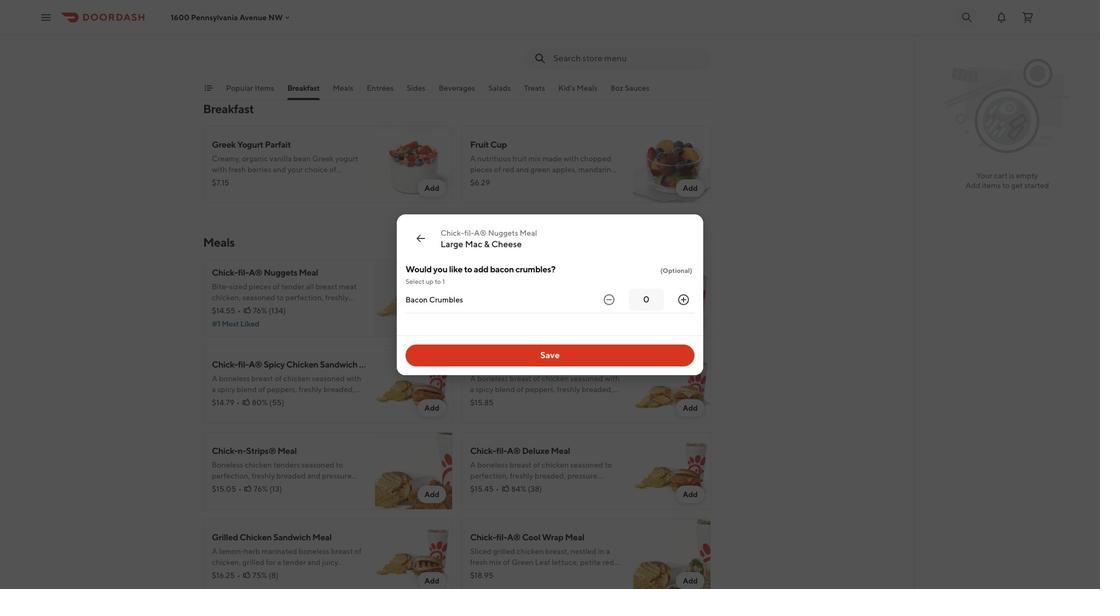 Task type: vqa. For each thing, say whether or not it's contained in the screenshot.


Task type: describe. For each thing, give the bounding box(es) containing it.
(38)
[[528, 485, 542, 494]]

and inside the boneless chicken tenders seasoned to perfection, freshly breaded and pressure cooked in 100% refined peanut oil.
[[566, 32, 579, 41]]

boneless inside chick-n-strips® meal boneless chicken tenders seasoned to perfection, freshly breaded and pressure cooked in 100% refined peanut oil.
[[212, 461, 243, 470]]

yogurt
[[237, 140, 264, 150]]

1
[[443, 277, 445, 286]]

(55)
[[270, 399, 284, 407]]

chick-fil-a® sandwich meal a boneless breast of chicken seasoned to perfection, freshly breaded, pressure cooked in 100% refined peanut oil.
[[470, 268, 612, 313]]

freshly inside the boneless chicken tenders seasoned to perfection, freshly breaded and pressure cooked in 100% refined peanut oil.
[[510, 32, 534, 41]]

you
[[433, 264, 448, 275]]

deluxe for the rightmost chick-fil-a® deluxe meal image
[[522, 446, 550, 457]]

pressure inside chick-n-strips® meal boneless chicken tenders seasoned to perfection, freshly breaded and pressure cooked in 100% refined peanut oil.
[[322, 472, 352, 481]]

kid's
[[559, 84, 576, 93]]

$14.55
[[212, 307, 236, 315]]

• for grilled chicken sandwich meal
[[237, 572, 240, 581]]

chick-fil-a® nuggets meal
[[212, 268, 318, 278]]

1600
[[171, 13, 190, 22]]

creamy,
[[212, 154, 241, 163]]

bacon
[[490, 264, 514, 275]]

large
[[441, 239, 464, 249]]

76% (134)
[[253, 307, 286, 315]]

$14.55 •
[[212, 307, 241, 315]]

increase quantity by 1 image
[[677, 293, 691, 306]]

sides
[[407, 84, 426, 93]]

cool
[[522, 533, 541, 543]]

$15.45 •
[[470, 485, 499, 494]]

100% inside the boneless chicken tenders seasoned to perfection, freshly breaded and pressure cooked in 100% refined peanut oil.
[[506, 43, 526, 51]]

greek yogurt parfait image
[[375, 126, 453, 204]]

100% inside 'chick-fil-a® sandwich meal a boneless breast of chicken seasoned to perfection, freshly breaded, pressure cooked in 100% refined peanut oil.'
[[506, 304, 526, 313]]

fil- inside 'chick-fil-a® sandwich meal a boneless breast of chicken seasoned to perfection, freshly breaded, pressure cooked in 100% refined peanut oil.'
[[497, 268, 507, 278]]

peanut inside 'chick-fil-a® sandwich meal a boneless breast of chicken seasoned to perfection, freshly breaded, pressure cooked in 100% refined peanut oil.'
[[554, 304, 578, 313]]

of inside 'chick-fil-a® sandwich meal a boneless breast of chicken seasoned to perfection, freshly breaded, pressure cooked in 100% refined peanut oil.'
[[533, 283, 540, 291]]

1 spicy from the left
[[264, 360, 285, 370]]

pressure inside 'chick-fil-a® sandwich meal a boneless breast of chicken seasoned to perfection, freshly breaded, pressure cooked in 100% refined peanut oil.'
[[568, 294, 598, 302]]

sandwich inside 'chick-fil-a® sandwich meal a boneless breast of chicken seasoned to perfection, freshly breaded, pressure cooked in 100% refined peanut oil.'
[[522, 268, 560, 278]]

80% (55)
[[252, 399, 284, 407]]

a® inside chick-fil-a® nuggets meal large mac & cheese
[[474, 229, 487, 237]]

a® up the 80% (55)
[[249, 360, 262, 370]]

add button for spicy chicken sandwich deluxe meal
[[677, 400, 705, 417]]

#1 most liked
[[212, 320, 259, 329]]

#1
[[212, 320, 220, 329]]

chick- inside 'chick-fil-a® sandwich meal a boneless breast of chicken seasoned to perfection, freshly breaded, pressure cooked in 100% refined peanut oil.'
[[470, 268, 497, 278]]

1 vertical spatial breakfast
[[203, 102, 254, 116]]

fruit
[[470, 140, 489, 150]]

organic
[[242, 154, 268, 163]]

refined inside chick-n-strips® meal boneless chicken tenders seasoned to perfection, freshly breaded and pressure cooked in 100% refined peanut oil.
[[269, 483, 293, 492]]

peanut inside chick-n-strips® meal boneless chicken tenders seasoned to perfection, freshly breaded and pressure cooked in 100% refined peanut oil.
[[295, 483, 320, 492]]

seasoned inside the boneless chicken tenders seasoned to perfection, freshly breaded and pressure cooked in 100% refined peanut oil.
[[560, 21, 593, 30]]

a® up 84%
[[507, 446, 521, 457]]

$6.29
[[470, 179, 490, 187]]

up
[[426, 277, 434, 286]]

berries
[[248, 165, 272, 174]]

0 horizontal spatial meals
[[203, 235, 235, 250]]

salads button
[[489, 83, 511, 100]]

cooked inside the boneless chicken tenders seasoned to perfection, freshly breaded and pressure cooked in 100% refined peanut oil.
[[470, 43, 496, 51]]

in inside the boneless chicken tenders seasoned to perfection, freshly breaded and pressure cooked in 100% refined peanut oil.
[[498, 43, 504, 51]]

in inside 'chick-fil-a® sandwich meal a boneless breast of chicken seasoned to perfection, freshly breaded, pressure cooked in 100% refined peanut oil.'
[[498, 304, 504, 313]]

1 vertical spatial 76% (13)
[[254, 485, 282, 494]]

(8)
[[269, 572, 279, 581]]

$14.79
[[212, 399, 235, 407]]

pennsylvania
[[191, 13, 238, 22]]

(optional)
[[661, 266, 693, 275]]

add button for fruit cup
[[677, 180, 705, 197]]

salads
[[489, 84, 511, 93]]

add for chick-fil-a® cool wrap meal
[[683, 577, 698, 586]]

vanilla
[[270, 154, 292, 163]]

0 horizontal spatial greek
[[212, 140, 236, 150]]

add
[[474, 264, 489, 275]]

popular
[[226, 84, 253, 93]]

treats button
[[524, 83, 546, 100]]

breaded inside the boneless chicken tenders seasoned to perfection, freshly breaded and pressure cooked in 100% refined peanut oil.
[[535, 32, 564, 41]]

$15.05 •
[[212, 485, 242, 494]]

is
[[1010, 171, 1015, 180]]

and for strips®
[[307, 472, 321, 481]]

to inside your cart is empty add items to get started
[[1003, 181, 1010, 190]]

refined inside the boneless chicken tenders seasoned to perfection, freshly breaded and pressure cooked in 100% refined peanut oil.
[[527, 43, 552, 51]]

$18.95
[[470, 572, 494, 581]]

chick- up $15.45
[[470, 446, 497, 457]]

spicy chicken sandwich deluxe meal image
[[634, 346, 711, 424]]

perfection, inside the boneless chicken tenders seasoned to perfection, freshly breaded and pressure cooked in 100% refined peanut oil.
[[470, 32, 509, 41]]

n-
[[238, 446, 246, 457]]

chick- up $18.95
[[470, 533, 497, 543]]

get
[[1012, 181, 1024, 190]]

chick- inside chick-fil-a® nuggets meal large mac & cheese
[[441, 229, 465, 237]]

chick- up $14.79 •
[[212, 360, 238, 370]]

add for spicy chicken sandwich deluxe meal
[[683, 404, 698, 413]]

breaded inside chick-n-strips® meal boneless chicken tenders seasoned to perfection, freshly breaded and pressure cooked in 100% refined peanut oil.
[[277, 472, 306, 481]]

8oz
[[611, 84, 624, 93]]

$14.39 •
[[470, 307, 499, 315]]

perfection, inside 'chick-fil-a® sandwich meal a boneless breast of chicken seasoned to perfection, freshly breaded, pressure cooked in 100% refined peanut oil.'
[[470, 294, 509, 302]]

• for chick-fil-a® sandwich meal
[[496, 307, 499, 315]]

$14.39
[[470, 307, 493, 315]]

boneless chicken tenders seasoned to perfection, freshly breaded and pressure cooked in 100% refined peanut oil.
[[470, 21, 610, 51]]

kid's meals button
[[559, 83, 598, 100]]

1 horizontal spatial chicken
[[286, 360, 319, 370]]

beverages
[[439, 84, 475, 93]]

entrées button
[[367, 83, 394, 100]]

chick-fil-a® sandwich meal image
[[634, 260, 711, 337]]

• for chick-fil-a® spicy chicken sandwich meal
[[237, 399, 240, 407]]

deluxe for the "spicy chicken sandwich deluxe meal" image
[[566, 360, 593, 370]]

chick- up $14.55
[[212, 268, 238, 278]]

add inside your cart is empty add items to get started
[[966, 181, 981, 190]]

fruit cup
[[470, 140, 507, 150]]

fil- left cool
[[497, 533, 507, 543]]

cooked inside chick-n-strips® meal boneless chicken tenders seasoned to perfection, freshly breaded and pressure cooked in 100% refined peanut oil.
[[212, 483, 238, 492]]

cup
[[491, 140, 507, 150]]

refined inside 'chick-fil-a® sandwich meal a boneless breast of chicken seasoned to perfection, freshly breaded, pressure cooked in 100% refined peanut oil.'
[[527, 304, 552, 313]]

breaded,
[[535, 294, 566, 302]]

save
[[541, 350, 560, 361]]

add button for chick-fil-a® spicy chicken sandwich meal
[[418, 400, 446, 417]]

oil. inside 'chick-fil-a® sandwich meal a boneless breast of chicken seasoned to perfection, freshly breaded, pressure cooked in 100% refined peanut oil.'
[[580, 304, 590, 313]]

oil. inside the boneless chicken tenders seasoned to perfection, freshly breaded and pressure cooked in 100% refined peanut oil.
[[580, 43, 590, 51]]

fil- left nw
[[238, 6, 249, 16]]

wrap
[[542, 533, 564, 543]]

meals button
[[333, 83, 354, 100]]

oil. inside chick-n-strips® meal boneless chicken tenders seasoned to perfection, freshly breaded and pressure cooked in 100% refined peanut oil.
[[321, 483, 331, 492]]

0 vertical spatial 76%
[[512, 45, 527, 54]]

perfection, inside chick-n-strips® meal boneless chicken tenders seasoned to perfection, freshly breaded and pressure cooked in 100% refined peanut oil.
[[212, 472, 250, 481]]

a
[[470, 283, 476, 291]]

to inside 'chick-fil-a® sandwich meal a boneless breast of chicken seasoned to perfection, freshly breaded, pressure cooked in 100% refined peanut oil.'
[[605, 283, 612, 291]]

your
[[977, 171, 993, 180]]

chicken for grilled chicken sandwich meal
[[240, 533, 272, 543]]

dialog containing large mac & cheese
[[397, 214, 704, 375]]

grilled chicken sandwich meal image
[[375, 519, 453, 590]]

chick-fil-a® nuggets meal image
[[375, 260, 453, 337]]

nuggets for chick-fil-a® nuggets meal
[[264, 268, 298, 278]]

8oz sauces
[[611, 84, 650, 93]]

grilled chicken sandwich meal
[[212, 533, 332, 543]]

of inside greek yogurt parfait creamy, organic vanilla bean greek yogurt with fresh berries and your choice of toppings.
[[329, 165, 337, 174]]

add button for chick-fil-a® deluxe meal
[[677, 486, 705, 504]]

8oz sauces button
[[611, 83, 650, 100]]

• for chick-fil-a® deluxe meal
[[496, 485, 499, 494]]

crumbles?
[[516, 264, 556, 275]]

peanut inside the boneless chicken tenders seasoned to perfection, freshly breaded and pressure cooked in 100% refined peanut oil.
[[554, 43, 578, 51]]

bean
[[294, 154, 311, 163]]

chick-fil-a® spicy chicken sandwich meal
[[212, 360, 379, 370]]

100% inside chick-n-strips® meal boneless chicken tenders seasoned to perfection, freshly breaded and pressure cooked in 100% refined peanut oil.
[[247, 483, 267, 492]]

cooked inside 'chick-fil-a® sandwich meal a boneless breast of chicken seasoned to perfection, freshly breaded, pressure cooked in 100% refined peanut oil.'
[[470, 304, 496, 313]]

cart
[[995, 171, 1008, 180]]

bacon
[[406, 295, 428, 304]]

1 vertical spatial (13)
[[270, 485, 282, 494]]

liked
[[240, 320, 259, 329]]

kid's meals
[[559, 84, 598, 93]]

chick-n-strips® meal image for boneless chicken tenders seasoned to perfection, freshly breaded and pressure cooked in 100% refined peanut oil.
[[634, 0, 711, 70]]

fresh
[[229, 165, 246, 174]]

chick-n-strips® meal image for chick-n-strips® meal
[[375, 433, 453, 510]]

avenue
[[240, 13, 267, 22]]

and for parfait
[[273, 165, 286, 174]]

0 vertical spatial chick-fil-a® deluxe meal image
[[375, 0, 453, 70]]

1 vertical spatial greek
[[312, 154, 334, 163]]



Task type: locate. For each thing, give the bounding box(es) containing it.
$15.05
[[212, 485, 236, 494]]

tenders
[[532, 21, 559, 30], [274, 461, 300, 470]]

100% right $15.05 •
[[247, 483, 267, 492]]

chick-fil-a® deluxe meal
[[212, 6, 312, 16], [470, 446, 570, 457]]

nuggets
[[488, 229, 518, 237], [264, 268, 298, 278]]

back image
[[415, 232, 428, 245]]

80% (85)
[[511, 307, 543, 315]]

• right "$14.79" at the bottom
[[237, 399, 240, 407]]

fruit cup image
[[634, 126, 711, 204]]

seasoned inside chick-n-strips® meal boneless chicken tenders seasoned to perfection, freshly breaded and pressure cooked in 100% refined peanut oil.
[[302, 461, 335, 470]]

1 vertical spatial breaded
[[277, 472, 306, 481]]

0 vertical spatial perfection,
[[470, 32, 509, 41]]

0 vertical spatial boneless
[[470, 21, 502, 30]]

0 horizontal spatial breakfast
[[203, 102, 254, 116]]

of right breast on the top left of the page
[[533, 283, 540, 291]]

freshly inside 'chick-fil-a® sandwich meal a boneless breast of chicken seasoned to perfection, freshly breaded, pressure cooked in 100% refined peanut oil.'
[[510, 294, 534, 302]]

0 vertical spatial refined
[[527, 43, 552, 51]]

chick- left avenue
[[212, 6, 238, 16]]

0 vertical spatial breakfast
[[287, 84, 320, 93]]

0 horizontal spatial chick-n-strips® meal image
[[375, 433, 453, 510]]

1 horizontal spatial of
[[533, 283, 540, 291]]

mac
[[465, 239, 483, 249]]

2 spicy from the left
[[470, 360, 491, 370]]

perfection, down boneless
[[470, 294, 509, 302]]

greek up creamy,
[[212, 140, 236, 150]]

1 horizontal spatial breakfast
[[287, 84, 320, 93]]

in right $14.39
[[498, 304, 504, 313]]

0 vertical spatial 76% (13)
[[512, 45, 541, 54]]

breakfast
[[287, 84, 320, 93], [203, 102, 254, 116]]

chick-fil-a® cool wrap meal image
[[634, 519, 711, 590]]

chick- inside chick-n-strips® meal boneless chicken tenders seasoned to perfection, freshly breaded and pressure cooked in 100% refined peanut oil.
[[212, 446, 238, 457]]

refined up treats
[[527, 43, 552, 51]]

boneless
[[478, 283, 508, 291]]

(134)
[[269, 307, 286, 315]]

1 horizontal spatial and
[[307, 472, 321, 481]]

fil- up mac
[[465, 229, 474, 237]]

84%
[[511, 485, 527, 494]]

1 horizontal spatial meals
[[333, 84, 354, 93]]

2 vertical spatial chicken
[[245, 461, 272, 470]]

0 vertical spatial breaded
[[535, 32, 564, 41]]

add button
[[418, 180, 446, 197], [677, 180, 705, 197], [418, 400, 446, 417], [677, 400, 705, 417], [418, 486, 446, 504], [677, 486, 705, 504], [418, 573, 446, 590], [677, 573, 705, 590]]

1 vertical spatial deluxe
[[566, 360, 593, 370]]

cooked down boneless
[[470, 304, 496, 313]]

2 vertical spatial seasoned
[[302, 461, 335, 470]]

open menu image
[[39, 11, 53, 24]]

1 horizontal spatial 80%
[[511, 307, 527, 315]]

chick- left strips®
[[212, 446, 238, 457]]

76% for chick-n-strips® meal
[[254, 485, 268, 494]]

2 vertical spatial cooked
[[212, 483, 238, 492]]

80% left (85)
[[511, 307, 527, 315]]

toppings.
[[212, 176, 244, 185]]

strips®
[[246, 446, 276, 457]]

75%
[[252, 572, 267, 581]]

to inside the boneless chicken tenders seasoned to perfection, freshly breaded and pressure cooked in 100% refined peanut oil.
[[595, 21, 602, 30]]

1 vertical spatial chick-fil-a® deluxe meal
[[470, 446, 570, 457]]

items
[[983, 181, 1002, 190]]

refined down breaded,
[[527, 304, 552, 313]]

a® up &
[[474, 229, 487, 237]]

76% up liked
[[253, 307, 267, 315]]

boneless inside the boneless chicken tenders seasoned to perfection, freshly breaded and pressure cooked in 100% refined peanut oil.
[[470, 21, 502, 30]]

1 vertical spatial refined
[[527, 304, 552, 313]]

• up #1 most liked at the bottom
[[238, 307, 241, 315]]

would
[[406, 264, 432, 275]]

0 vertical spatial cooked
[[470, 43, 496, 51]]

add for fruit cup
[[683, 184, 698, 193]]

add for chick-fil-a® deluxe meal
[[683, 491, 698, 499]]

of right choice
[[329, 165, 337, 174]]

add button for grilled chicken sandwich meal
[[418, 573, 446, 590]]

&
[[484, 239, 490, 249]]

1 vertical spatial and
[[273, 165, 286, 174]]

1 horizontal spatial chick-fil-a® deluxe meal
[[470, 446, 570, 457]]

nuggets up (134)
[[264, 268, 298, 278]]

2 vertical spatial 76%
[[254, 485, 268, 494]]

fil- up boneless
[[497, 268, 507, 278]]

a® inside 'chick-fil-a® sandwich meal a boneless breast of chicken seasoned to perfection, freshly breaded, pressure cooked in 100% refined peanut oil.'
[[507, 268, 521, 278]]

1 vertical spatial 76%
[[253, 307, 267, 315]]

chicken for spicy chicken sandwich deluxe meal
[[493, 360, 525, 370]]

refined down strips®
[[269, 483, 293, 492]]

0 vertical spatial (13)
[[528, 45, 541, 54]]

items
[[255, 84, 274, 93]]

cooked
[[470, 43, 496, 51], [470, 304, 496, 313], [212, 483, 238, 492]]

to
[[595, 21, 602, 30], [1003, 181, 1010, 190], [464, 264, 472, 275], [435, 277, 441, 286], [605, 283, 612, 291], [336, 461, 343, 470]]

(13) up treats
[[528, 45, 541, 54]]

1 vertical spatial of
[[533, 283, 540, 291]]

your
[[288, 165, 303, 174]]

1 vertical spatial 80%
[[252, 399, 268, 407]]

0 horizontal spatial 76% (13)
[[254, 485, 282, 494]]

2 vertical spatial refined
[[269, 483, 293, 492]]

0 items, open order cart image
[[1022, 11, 1035, 24]]

76% (13)
[[512, 45, 541, 54], [254, 485, 282, 494]]

in up salads
[[498, 43, 504, 51]]

0 vertical spatial deluxe
[[264, 6, 291, 16]]

0 vertical spatial chicken
[[503, 21, 531, 30]]

0 horizontal spatial (13)
[[270, 485, 282, 494]]

spicy
[[264, 360, 285, 370], [470, 360, 491, 370]]

meal inside chick-fil-a® nuggets meal large mac & cheese
[[520, 229, 537, 237]]

spicy up (55)
[[264, 360, 285, 370]]

tenders inside the boneless chicken tenders seasoned to perfection, freshly breaded and pressure cooked in 100% refined peanut oil.
[[532, 21, 559, 30]]

chicken
[[503, 21, 531, 30], [542, 283, 569, 291], [245, 461, 272, 470]]

crumbles
[[429, 295, 463, 304]]

and inside greek yogurt parfait creamy, organic vanilla bean greek yogurt with fresh berries and your choice of toppings.
[[273, 165, 286, 174]]

• right $14.39
[[496, 307, 499, 315]]

1 horizontal spatial spicy
[[470, 360, 491, 370]]

1 horizontal spatial chick-fil-a® deluxe meal image
[[634, 433, 711, 510]]

1 horizontal spatial 76% (13)
[[512, 45, 541, 54]]

add for chick-fil-a® spicy chicken sandwich meal
[[425, 404, 440, 413]]

choice
[[305, 165, 328, 174]]

chick-fil-a® nuggets meal large mac & cheese
[[441, 229, 537, 249]]

0 vertical spatial pressure
[[581, 32, 610, 41]]

cooked up grilled
[[212, 483, 238, 492]]

greek yogurt parfait creamy, organic vanilla bean greek yogurt with fresh berries and your choice of toppings.
[[212, 140, 358, 185]]

sides button
[[407, 83, 426, 100]]

Item Search search field
[[554, 53, 703, 65]]

1 vertical spatial cooked
[[470, 304, 496, 313]]

2 horizontal spatial meals
[[577, 84, 598, 93]]

cooked up salads
[[470, 43, 496, 51]]

chick-fil-a® deluxe meal for topmost chick-fil-a® deluxe meal image
[[212, 6, 312, 16]]

chick-fil-a® cool wrap meal
[[470, 533, 585, 543]]

beverages button
[[439, 83, 475, 100]]

chick-fil-a® spicy chicken sandwich meal image
[[375, 346, 453, 424]]

0 horizontal spatial 80%
[[252, 399, 268, 407]]

0 vertical spatial of
[[329, 165, 337, 174]]

sauces
[[625, 84, 650, 93]]

meal
[[293, 6, 312, 16], [520, 229, 537, 237], [299, 268, 318, 278], [562, 268, 581, 278], [359, 360, 379, 370], [595, 360, 614, 370], [278, 446, 297, 457], [551, 446, 570, 457], [313, 533, 332, 543], [565, 533, 585, 543]]

like
[[449, 264, 463, 275]]

0 horizontal spatial chick-fil-a® deluxe meal
[[212, 6, 312, 16]]

1 horizontal spatial chick-n-strips® meal image
[[634, 0, 711, 70]]

$16.25
[[212, 572, 235, 581]]

1 vertical spatial tenders
[[274, 461, 300, 470]]

• right the "$15.05"
[[238, 485, 242, 494]]

add button for greek yogurt parfait
[[418, 180, 446, 197]]

1 horizontal spatial tenders
[[532, 21, 559, 30]]

0 vertical spatial oil.
[[580, 43, 590, 51]]

80% for chick-fil-a® sandwich meal
[[511, 307, 527, 315]]

0 horizontal spatial nuggets
[[264, 268, 298, 278]]

chick- up boneless
[[470, 268, 497, 278]]

2 vertical spatial and
[[307, 472, 321, 481]]

• for chick-n-strips® meal
[[238, 485, 242, 494]]

seasoned
[[560, 21, 593, 30], [571, 283, 604, 291], [302, 461, 335, 470]]

Current quantity is 0 number field
[[636, 294, 658, 306]]

(85)
[[528, 307, 543, 315]]

0 horizontal spatial of
[[329, 165, 337, 174]]

0 horizontal spatial boneless
[[212, 461, 243, 470]]

0 vertical spatial freshly
[[510, 32, 534, 41]]

chick-fil-a® deluxe meal image
[[375, 0, 453, 70], [634, 433, 711, 510]]

1 vertical spatial in
[[498, 304, 504, 313]]

1 horizontal spatial breaded
[[535, 32, 564, 41]]

80% left (55)
[[252, 399, 268, 407]]

2 vertical spatial oil.
[[321, 483, 331, 492]]

• for chick-fil-a® nuggets meal
[[238, 307, 241, 315]]

0 vertical spatial nuggets
[[488, 229, 518, 237]]

decrease quantity by 1 image
[[603, 293, 616, 306]]

76% (13) up treats
[[512, 45, 541, 54]]

2 horizontal spatial and
[[566, 32, 579, 41]]

1 horizontal spatial nuggets
[[488, 229, 518, 237]]

bacon crumbles
[[406, 295, 463, 304]]

1 horizontal spatial greek
[[312, 154, 334, 163]]

1600 pennsylvania avenue nw button
[[171, 13, 292, 22]]

chicken inside the boneless chicken tenders seasoned to perfection, freshly breaded and pressure cooked in 100% refined peanut oil.
[[503, 21, 531, 30]]

of
[[329, 165, 337, 174], [533, 283, 540, 291]]

0 horizontal spatial breaded
[[277, 472, 306, 481]]

0 vertical spatial chick-n-strips® meal image
[[634, 0, 711, 70]]

freshly
[[510, 32, 534, 41], [510, 294, 534, 302], [252, 472, 275, 481]]

fil- up '$14.55 •'
[[238, 268, 249, 278]]

$15.85
[[470, 399, 494, 407]]

breakfast right items
[[287, 84, 320, 93]]

save button
[[406, 345, 695, 367]]

pressure inside the boneless chicken tenders seasoned to perfection, freshly breaded and pressure cooked in 100% refined peanut oil.
[[581, 32, 610, 41]]

perfection, up $15.05 •
[[212, 472, 250, 481]]

76% for chick-fil-a® nuggets meal
[[253, 307, 267, 315]]

breast
[[510, 283, 532, 291]]

1 vertical spatial freshly
[[510, 294, 534, 302]]

0 vertical spatial chick-fil-a® deluxe meal
[[212, 6, 312, 16]]

spicy chicken sandwich deluxe meal
[[470, 360, 614, 370]]

treats
[[524, 84, 546, 93]]

to inside chick-n-strips® meal boneless chicken tenders seasoned to perfection, freshly breaded and pressure cooked in 100% refined peanut oil.
[[336, 461, 343, 470]]

parfait
[[265, 140, 291, 150]]

meal inside chick-n-strips® meal boneless chicken tenders seasoned to perfection, freshly breaded and pressure cooked in 100% refined peanut oil.
[[278, 446, 297, 457]]

a® left cool
[[507, 533, 521, 543]]

breakfast down popular
[[203, 102, 254, 116]]

1 vertical spatial chick-fil-a® deluxe meal image
[[634, 433, 711, 510]]

spicy up $15.85
[[470, 360, 491, 370]]

a® up breast on the top left of the page
[[507, 268, 521, 278]]

1 vertical spatial chicken
[[542, 283, 569, 291]]

chick-fil-a® deluxe meal for the rightmost chick-fil-a® deluxe meal image
[[470, 446, 570, 457]]

$14.79 •
[[212, 399, 240, 407]]

• right $15.45
[[496, 485, 499, 494]]

2 horizontal spatial deluxe
[[566, 360, 593, 370]]

meals inside button
[[577, 84, 598, 93]]

0 horizontal spatial deluxe
[[264, 6, 291, 16]]

1 vertical spatial boneless
[[212, 461, 243, 470]]

cheese
[[492, 239, 522, 249]]

chicken inside 'chick-fil-a® sandwich meal a boneless breast of chicken seasoned to perfection, freshly breaded, pressure cooked in 100% refined peanut oil.'
[[542, 283, 569, 291]]

most
[[222, 320, 239, 329]]

and inside chick-n-strips® meal boneless chicken tenders seasoned to perfection, freshly breaded and pressure cooked in 100% refined peanut oil.
[[307, 472, 321, 481]]

2 vertical spatial peanut
[[295, 483, 320, 492]]

notification bell image
[[996, 11, 1009, 24]]

fil- up $15.45 •
[[497, 446, 507, 457]]

fil- inside chick-fil-a® nuggets meal large mac & cheese
[[465, 229, 474, 237]]

tenders inside chick-n-strips® meal boneless chicken tenders seasoned to perfection, freshly breaded and pressure cooked in 100% refined peanut oil.
[[274, 461, 300, 470]]

meal inside 'chick-fil-a® sandwich meal a boneless breast of chicken seasoned to perfection, freshly breaded, pressure cooked in 100% refined peanut oil.'
[[562, 268, 581, 278]]

84% (38)
[[511, 485, 542, 494]]

would you like to add bacon crumbles? group
[[406, 264, 695, 314]]

1600 pennsylvania avenue nw
[[171, 13, 283, 22]]

0 vertical spatial greek
[[212, 140, 236, 150]]

0 vertical spatial in
[[498, 43, 504, 51]]

chicken inside chick-n-strips® meal boneless chicken tenders seasoned to perfection, freshly breaded and pressure cooked in 100% refined peanut oil.
[[245, 461, 272, 470]]

2 horizontal spatial chicken
[[493, 360, 525, 370]]

2 vertical spatial freshly
[[252, 472, 275, 481]]

0 vertical spatial 100%
[[506, 43, 526, 51]]

1 horizontal spatial boneless
[[470, 21, 502, 30]]

0 horizontal spatial tenders
[[274, 461, 300, 470]]

76% up treats
[[512, 45, 527, 54]]

perfection, up salads
[[470, 32, 509, 41]]

empty
[[1017, 171, 1039, 180]]

dialog
[[397, 214, 704, 375]]

76% (13) down strips®
[[254, 485, 282, 494]]

2 vertical spatial 100%
[[247, 483, 267, 492]]

(13)
[[528, 45, 541, 54], [270, 485, 282, 494]]

in right the "$15.05"
[[239, 483, 246, 492]]

add for grilled chicken sandwich meal
[[425, 577, 440, 586]]

in inside chick-n-strips® meal boneless chicken tenders seasoned to perfection, freshly breaded and pressure cooked in 100% refined peanut oil.
[[239, 483, 246, 492]]

freshly down strips®
[[252, 472, 275, 481]]

popular items
[[226, 84, 274, 93]]

fil- down liked
[[238, 360, 249, 370]]

deluxe for topmost chick-fil-a® deluxe meal image
[[264, 6, 291, 16]]

started
[[1025, 181, 1050, 190]]

chick-n-strips® meal image
[[634, 0, 711, 70], [375, 433, 453, 510]]

peanut
[[554, 43, 578, 51], [554, 304, 578, 313], [295, 483, 320, 492]]

chick- up the large
[[441, 229, 465, 237]]

76% right $15.05 •
[[254, 485, 268, 494]]

1 vertical spatial nuggets
[[264, 268, 298, 278]]

2 horizontal spatial chicken
[[542, 283, 569, 291]]

1 vertical spatial peanut
[[554, 304, 578, 313]]

freshly up treats
[[510, 32, 534, 41]]

1 vertical spatial oil.
[[580, 304, 590, 313]]

0 vertical spatial tenders
[[532, 21, 559, 30]]

your cart is empty add items to get started
[[966, 171, 1050, 190]]

pressure
[[581, 32, 610, 41], [568, 294, 598, 302], [322, 472, 352, 481]]

0 vertical spatial seasoned
[[560, 21, 593, 30]]

add button for chick-n-strips® meal
[[418, 486, 446, 504]]

100% left (85)
[[506, 304, 526, 313]]

seasoned inside 'chick-fil-a® sandwich meal a boneless breast of chicken seasoned to perfection, freshly breaded, pressure cooked in 100% refined peanut oil.'
[[571, 283, 604, 291]]

freshly down breast on the top left of the page
[[510, 294, 534, 302]]

perfection,
[[470, 32, 509, 41], [470, 294, 509, 302], [212, 472, 250, 481]]

nuggets up cheese
[[488, 229, 518, 237]]

1 vertical spatial seasoned
[[571, 283, 604, 291]]

popular items button
[[226, 83, 274, 100]]

freshly inside chick-n-strips® meal boneless chicken tenders seasoned to perfection, freshly breaded and pressure cooked in 100% refined peanut oil.
[[252, 472, 275, 481]]

chick-n-strips® meal boneless chicken tenders seasoned to perfection, freshly breaded and pressure cooked in 100% refined peanut oil.
[[212, 446, 352, 492]]

100% up salads
[[506, 43, 526, 51]]

would you like to add bacon crumbles? select up to 1
[[406, 264, 556, 286]]

$7.15
[[212, 179, 229, 187]]

1 horizontal spatial deluxe
[[522, 446, 550, 457]]

oil.
[[580, 43, 590, 51], [580, 304, 590, 313], [321, 483, 331, 492]]

greek up choice
[[312, 154, 334, 163]]

0 horizontal spatial chicken
[[245, 461, 272, 470]]

0 horizontal spatial chick-fil-a® deluxe meal image
[[375, 0, 453, 70]]

0 vertical spatial and
[[566, 32, 579, 41]]

(13) down strips®
[[270, 485, 282, 494]]

2 vertical spatial pressure
[[322, 472, 352, 481]]

76%
[[512, 45, 527, 54], [253, 307, 267, 315], [254, 485, 268, 494]]

a® left nw
[[249, 6, 262, 16]]

1 vertical spatial 100%
[[506, 304, 526, 313]]

a® up 76% (134)
[[249, 268, 262, 278]]

nuggets for chick-fil-a® nuggets meal large mac & cheese
[[488, 229, 518, 237]]

1 vertical spatial chick-n-strips® meal image
[[375, 433, 453, 510]]

0 vertical spatial peanut
[[554, 43, 578, 51]]

1 vertical spatial perfection,
[[470, 294, 509, 302]]

nuggets inside chick-fil-a® nuggets meal large mac & cheese
[[488, 229, 518, 237]]

add button for chick-fil-a® cool wrap meal
[[677, 573, 705, 590]]

• right '$16.25'
[[237, 572, 240, 581]]

80% for chick-fil-a® spicy chicken sandwich meal
[[252, 399, 268, 407]]

0 horizontal spatial and
[[273, 165, 286, 174]]

0 horizontal spatial chicken
[[240, 533, 272, 543]]

yogurt
[[336, 154, 358, 163]]



